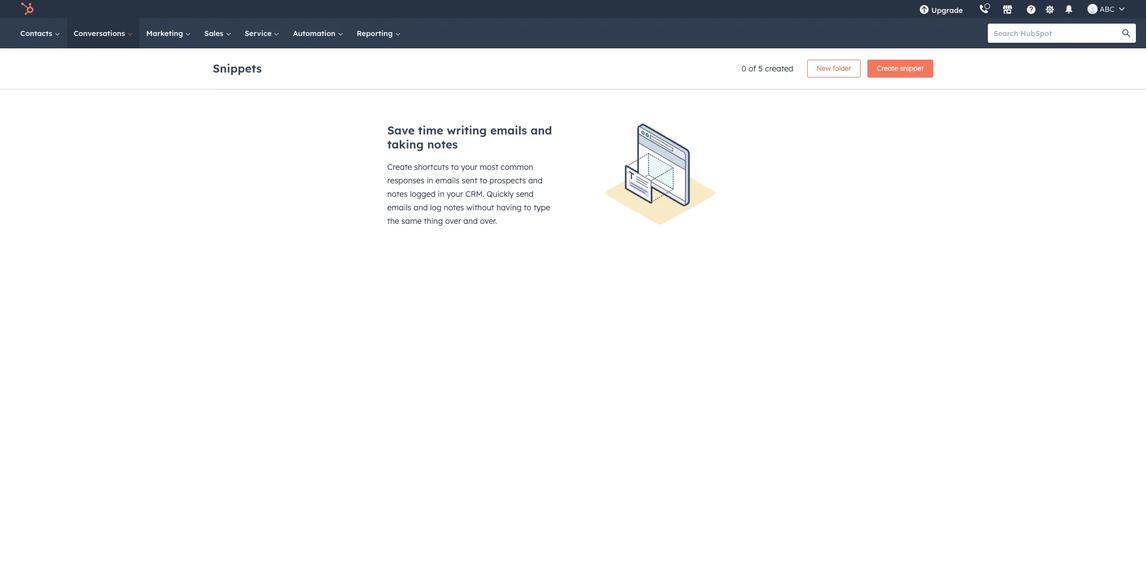 Task type: describe. For each thing, give the bounding box(es) containing it.
folder
[[833, 64, 851, 73]]

automation link
[[286, 18, 350, 48]]

help image
[[1026, 5, 1036, 15]]

hubspot link
[[14, 2, 42, 16]]

2 vertical spatial notes
[[444, 203, 464, 213]]

sales
[[204, 29, 226, 38]]

abc button
[[1081, 0, 1131, 18]]

create for create shortcuts to your most common responses in emails sent to prospects and notes logged in your crm. quickly send emails and log notes without having to type the same thing over and over.
[[387, 162, 412, 172]]

time
[[418, 123, 443, 137]]

sent
[[462, 176, 477, 186]]

notifications button
[[1059, 0, 1078, 18]]

of
[[748, 64, 756, 74]]

abc
[[1100, 5, 1115, 14]]

0
[[741, 64, 746, 74]]

0 vertical spatial in
[[427, 176, 433, 186]]

and up send
[[528, 176, 543, 186]]

snippets
[[213, 61, 262, 75]]

send
[[516, 189, 534, 199]]

and down logged
[[414, 203, 428, 213]]

settings link
[[1043, 3, 1057, 15]]

writing
[[447, 123, 487, 137]]

new
[[817, 64, 831, 73]]

snippets banner
[[213, 56, 933, 78]]

2 vertical spatial emails
[[387, 203, 411, 213]]

taking
[[387, 137, 424, 151]]

automation
[[293, 29, 338, 38]]

notes inside save time writing emails and taking notes
[[427, 137, 458, 151]]

having
[[496, 203, 522, 213]]

without
[[466, 203, 494, 213]]

reporting
[[357, 29, 395, 38]]

thing
[[424, 216, 443, 226]]

service link
[[238, 18, 286, 48]]

search image
[[1122, 29, 1130, 37]]

create snippet
[[877, 64, 924, 73]]

marketplaces button
[[996, 0, 1019, 18]]

quickly
[[487, 189, 514, 199]]

marketplaces image
[[1002, 5, 1012, 15]]

and down without
[[463, 216, 478, 226]]

new folder button
[[807, 60, 861, 78]]

contacts
[[20, 29, 54, 38]]

common
[[501, 162, 533, 172]]

save
[[387, 123, 415, 137]]

marketing link
[[139, 18, 198, 48]]

create shortcuts to your most common responses in emails sent to prospects and notes logged in your crm. quickly send emails and log notes without having to type the same thing over and over.
[[387, 162, 550, 226]]

shortcuts
[[414, 162, 449, 172]]

1 vertical spatial in
[[438, 189, 444, 199]]

over.
[[480, 216, 497, 226]]

service
[[245, 29, 274, 38]]

created
[[765, 64, 793, 74]]



Task type: locate. For each thing, give the bounding box(es) containing it.
new folder
[[817, 64, 851, 73]]

sales link
[[198, 18, 238, 48]]

create up responses
[[387, 162, 412, 172]]

your down sent
[[447, 189, 463, 199]]

to right sent
[[480, 176, 487, 186]]

in down shortcuts
[[427, 176, 433, 186]]

0 vertical spatial emails
[[490, 123, 527, 137]]

2 horizontal spatial to
[[524, 203, 531, 213]]

1 horizontal spatial in
[[438, 189, 444, 199]]

your
[[461, 162, 477, 172], [447, 189, 463, 199]]

0 vertical spatial notes
[[427, 137, 458, 151]]

to right shortcuts
[[451, 162, 459, 172]]

emails
[[490, 123, 527, 137], [435, 176, 460, 186], [387, 203, 411, 213]]

create
[[877, 64, 898, 73], [387, 162, 412, 172]]

notifications image
[[1064, 5, 1074, 15]]

search button
[[1117, 24, 1136, 43]]

upgrade
[[931, 6, 963, 15]]

conversations
[[74, 29, 127, 38]]

emails down shortcuts
[[435, 176, 460, 186]]

menu
[[911, 0, 1133, 18]]

logged
[[410, 189, 436, 199]]

brad klo image
[[1087, 4, 1097, 14]]

to down send
[[524, 203, 531, 213]]

1 vertical spatial create
[[387, 162, 412, 172]]

settings image
[[1045, 5, 1055, 15]]

and up common
[[530, 123, 552, 137]]

0 of 5 created
[[741, 64, 793, 74]]

0 horizontal spatial in
[[427, 176, 433, 186]]

2 vertical spatial to
[[524, 203, 531, 213]]

to
[[451, 162, 459, 172], [480, 176, 487, 186], [524, 203, 531, 213]]

menu containing abc
[[911, 0, 1133, 18]]

responses
[[387, 176, 424, 186]]

Search HubSpot search field
[[988, 24, 1126, 43]]

create left the snippet
[[877, 64, 898, 73]]

create inside button
[[877, 64, 898, 73]]

0 horizontal spatial create
[[387, 162, 412, 172]]

in
[[427, 176, 433, 186], [438, 189, 444, 199]]

create inside create shortcuts to your most common responses in emails sent to prospects and notes logged in your crm. quickly send emails and log notes without having to type the same thing over and over.
[[387, 162, 412, 172]]

create for create snippet
[[877, 64, 898, 73]]

notes down responses
[[387, 189, 408, 199]]

emails up the
[[387, 203, 411, 213]]

0 vertical spatial create
[[877, 64, 898, 73]]

1 vertical spatial your
[[447, 189, 463, 199]]

your up sent
[[461, 162, 477, 172]]

5
[[758, 64, 763, 74]]

over
[[445, 216, 461, 226]]

1 horizontal spatial emails
[[435, 176, 460, 186]]

1 vertical spatial to
[[480, 176, 487, 186]]

the
[[387, 216, 399, 226]]

emails up common
[[490, 123, 527, 137]]

calling icon image
[[979, 5, 989, 15]]

prospects
[[489, 176, 526, 186]]

notes up over
[[444, 203, 464, 213]]

help button
[[1021, 0, 1041, 18]]

marketing
[[146, 29, 185, 38]]

2 horizontal spatial emails
[[490, 123, 527, 137]]

snippet
[[900, 64, 924, 73]]

same
[[401, 216, 422, 226]]

1 horizontal spatial create
[[877, 64, 898, 73]]

type
[[534, 203, 550, 213]]

and
[[530, 123, 552, 137], [528, 176, 543, 186], [414, 203, 428, 213], [463, 216, 478, 226]]

crm.
[[465, 189, 484, 199]]

in up log
[[438, 189, 444, 199]]

most
[[480, 162, 498, 172]]

0 vertical spatial your
[[461, 162, 477, 172]]

notes up shortcuts
[[427, 137, 458, 151]]

and inside save time writing emails and taking notes
[[530, 123, 552, 137]]

1 vertical spatial notes
[[387, 189, 408, 199]]

reporting link
[[350, 18, 407, 48]]

1 horizontal spatial to
[[480, 176, 487, 186]]

emails inside save time writing emails and taking notes
[[490, 123, 527, 137]]

save time writing emails and taking notes
[[387, 123, 552, 151]]

0 vertical spatial to
[[451, 162, 459, 172]]

0 horizontal spatial emails
[[387, 203, 411, 213]]

1 vertical spatial emails
[[435, 176, 460, 186]]

log
[[430, 203, 442, 213]]

hubspot image
[[20, 2, 34, 16]]

notes
[[427, 137, 458, 151], [387, 189, 408, 199], [444, 203, 464, 213]]

calling icon button
[[974, 2, 993, 16]]

contacts link
[[14, 18, 67, 48]]

upgrade image
[[919, 5, 929, 15]]

0 horizontal spatial to
[[451, 162, 459, 172]]

create snippet button
[[867, 60, 933, 78]]

conversations link
[[67, 18, 139, 48]]



Task type: vqa. For each thing, say whether or not it's contained in the screenshot.
the rightmost 'in'
yes



